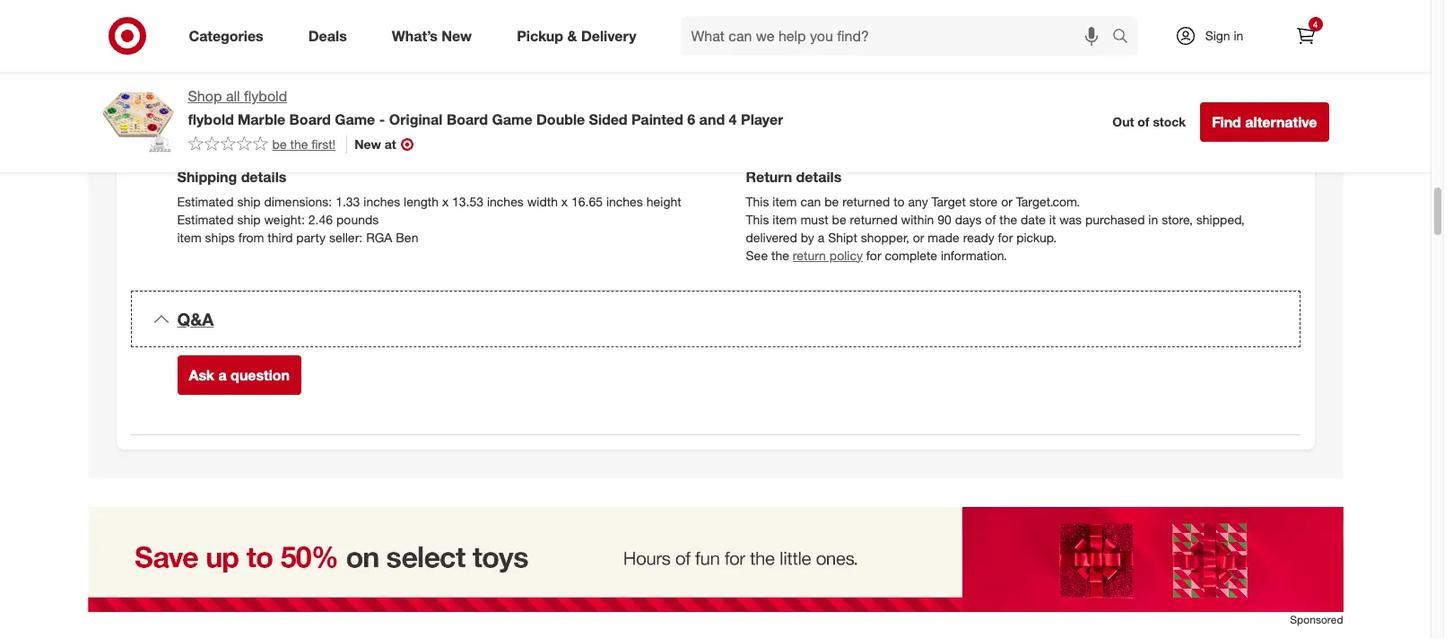 Task type: locate. For each thing, give the bounding box(es) containing it.
if the item details above aren't accurate or complete, we want to know about it. report incorrect product info.
[[177, 60, 789, 75]]

1 you from the left
[[295, 2, 315, 18]]

details up can on the top right of page
[[796, 167, 842, 185]]

1 horizontal spatial x
[[562, 194, 568, 209]]

target down we
[[177, 20, 212, 36]]

to left any
[[894, 194, 905, 209]]

length
[[404, 194, 439, 209]]

sign in link
[[1160, 16, 1272, 56]]

game
[[335, 110, 375, 128], [492, 110, 533, 128]]

of down store
[[986, 211, 996, 227]]

be
[[272, 136, 287, 152], [825, 194, 839, 209], [832, 211, 847, 227]]

1 vertical spatial &
[[253, 121, 265, 142]]

be right can on the top right of page
[[825, 194, 839, 209]]

marble
[[238, 110, 286, 128]]

find alternative
[[1212, 113, 1318, 131]]

6
[[688, 110, 696, 128]]

1 vertical spatial returned
[[850, 211, 898, 227]]

1 vertical spatial in
[[1149, 211, 1159, 227]]

0 horizontal spatial &
[[253, 121, 265, 142]]

&
[[568, 27, 577, 44], [253, 121, 265, 142]]

0 vertical spatial question
[[708, 2, 757, 18]]

a inside return details this item can be returned to any target store or target.com. this item must be returned within 90 days of the date it was purchased in store, shipped, delivered by a shipt shopper, or made ready for pickup. see the return policy for complete information.
[[818, 229, 825, 245]]

or left call
[[1228, 2, 1239, 18]]

about left it.
[[574, 60, 606, 75]]

-
[[379, 110, 385, 128]]

shipping up ships
[[177, 167, 237, 185]]

shipping
[[177, 121, 248, 142], [177, 167, 237, 185]]

1 vertical spatial for
[[867, 247, 882, 263]]

shipt
[[828, 229, 858, 245]]

target
[[177, 20, 212, 36], [932, 194, 966, 209]]

advertisement region
[[87, 507, 1344, 612]]

question right specific
[[708, 2, 757, 18]]

1 vertical spatial question
[[231, 366, 290, 384]]

13.53
[[452, 194, 484, 209]]

of
[[1138, 114, 1150, 129], [986, 211, 996, 227]]

days
[[955, 211, 982, 227]]

inches left the width
[[487, 194, 524, 209]]

weight:
[[264, 211, 305, 227]]

a right have
[[651, 2, 658, 18]]

item
[[209, 60, 233, 75], [773, 194, 797, 209], [773, 211, 797, 227], [177, 229, 202, 245]]

the
[[435, 2, 453, 18], [946, 2, 964, 18], [1083, 2, 1101, 18], [188, 60, 206, 75], [290, 136, 308, 152], [1000, 211, 1018, 227], [772, 247, 790, 263]]

information.
[[941, 247, 1008, 263]]

a inside ask a question button
[[218, 366, 227, 384]]

x left 13.53
[[442, 194, 449, 209]]

the left date
[[1000, 211, 1018, 227]]

1 horizontal spatial if
[[587, 2, 594, 18]]

0 vertical spatial if
[[587, 2, 594, 18]]

1 horizontal spatial for
[[998, 229, 1013, 245]]

0 vertical spatial new
[[442, 27, 472, 44]]

3 you from the left
[[851, 2, 871, 18]]

& down presented.
[[568, 27, 577, 44]]

you left the may at the right top of the page
[[851, 2, 871, 18]]

inches
[[364, 194, 400, 209], [487, 194, 524, 209], [607, 194, 643, 209]]

details inside return details this item can be returned to any target store or target.com. this item must be returned within 90 days of the date it was purchased in store, shipped, delivered by a shipt shopper, or made ready for pickup. see the return policy for complete information.
[[796, 167, 842, 185]]

to right want
[[526, 60, 537, 75]]

out
[[1113, 114, 1135, 129]]

flybold
[[244, 87, 287, 105], [188, 110, 234, 128]]

the left first!
[[290, 136, 308, 152]]

shipping down shop
[[177, 121, 248, 142]]

2 this from the top
[[746, 211, 769, 227]]

to inside return details this item can be returned to any target store or target.com. this item must be returned within 90 days of the date it was purchased in store, shipped, delivered by a shipt shopper, or made ready for pickup. see the return policy for complete information.
[[894, 194, 905, 209]]

2 vertical spatial a
[[218, 366, 227, 384]]

x
[[442, 194, 449, 209], [562, 194, 568, 209]]

at left 1-
[[304, 20, 315, 36]]

0 horizontal spatial a
[[218, 366, 227, 384]]

about left the this
[[760, 2, 793, 18]]

1 horizontal spatial about
[[760, 2, 793, 18]]

if down we
[[177, 60, 184, 75]]

1 horizontal spatial flybold
[[244, 87, 287, 105]]

delivered
[[746, 229, 798, 245]]

& inside 'dropdown button'
[[253, 121, 265, 142]]

width
[[527, 194, 558, 209]]

1 vertical spatial new
[[355, 136, 381, 152]]

1 horizontal spatial question
[[708, 2, 757, 18]]

2 estimated from the top
[[177, 211, 234, 227]]

return
[[746, 167, 792, 185]]

2 horizontal spatial inches
[[607, 194, 643, 209]]

estimated
[[177, 194, 234, 209], [177, 211, 234, 227]]

& for pickup
[[568, 27, 577, 44]]

flybold down shop
[[188, 110, 234, 128]]

1 vertical spatial to
[[894, 194, 905, 209]]

0 horizontal spatial in
[[1149, 211, 1159, 227]]

ask
[[189, 366, 214, 384]]

0 horizontal spatial about
[[574, 60, 606, 75]]

for right ready
[[998, 229, 1013, 245]]

1 vertical spatial of
[[986, 211, 996, 227]]

you
[[295, 2, 315, 18], [597, 2, 618, 18], [851, 2, 871, 18]]

a right ask
[[218, 366, 227, 384]]

1 vertical spatial at
[[385, 136, 396, 152]]

first!
[[312, 136, 336, 152]]

you up delivery
[[597, 2, 618, 18]]

any
[[909, 194, 928, 209]]

0 horizontal spatial for
[[867, 247, 882, 263]]

dimensions:
[[264, 194, 332, 209]]

target up 90
[[932, 194, 966, 209]]

a
[[651, 2, 658, 18], [818, 229, 825, 245], [218, 366, 227, 384]]

1 ship from the top
[[237, 194, 261, 209]]

board
[[289, 110, 331, 128], [447, 110, 488, 128]]

alternative
[[1246, 113, 1318, 131]]

0 horizontal spatial question
[[231, 366, 290, 384]]

2 horizontal spatial you
[[851, 2, 871, 18]]

1 horizontal spatial to
[[894, 194, 905, 209]]

game left double
[[492, 110, 533, 128]]

shipping for shipping details estimated ship dimensions: 1.33 inches length x 13.53 inches width x 16.65 inches height estimated ship weight: 2.46 pounds item ships from third party seller: rga ben
[[177, 167, 237, 185]]

report
[[623, 60, 662, 75]]

1 horizontal spatial &
[[568, 27, 577, 44]]

in left store,
[[1149, 211, 1159, 227]]

pickup
[[517, 27, 564, 44]]

& left returns
[[253, 121, 265, 142]]

return details this item can be returned to any target store or target.com. this item must be returned within 90 days of the date it was purchased in store, shipped, delivered by a shipt shopper, or made ready for pickup. see the return policy for complete information.
[[746, 167, 1245, 263]]

2 horizontal spatial a
[[818, 229, 825, 245]]

board right original
[[447, 110, 488, 128]]

of right "out"
[[1138, 114, 1150, 129]]

by
[[801, 229, 815, 245]]

1 board from the left
[[289, 110, 331, 128]]

2 shipping from the top
[[177, 167, 237, 185]]

1 vertical spatial 4
[[729, 110, 737, 128]]

0 vertical spatial shipping
[[177, 121, 248, 142]]

0 vertical spatial estimated
[[177, 194, 234, 209]]

item up delivered
[[773, 211, 797, 227]]

1 horizontal spatial inches
[[487, 194, 524, 209]]

1 horizontal spatial 4
[[1313, 19, 1318, 30]]

inches right 16.65 on the top of the page
[[607, 194, 643, 209]]

1 vertical spatial ship
[[237, 211, 261, 227]]

1 vertical spatial shipping
[[177, 167, 237, 185]]

0 horizontal spatial if
[[177, 60, 184, 75]]

new down -
[[355, 136, 381, 152]]

0 vertical spatial returned
[[843, 194, 891, 209]]

this
[[746, 194, 769, 209], [746, 211, 769, 227]]

or down what's
[[402, 60, 413, 75]]

about inside the we recommend that you do not rely solely on the information presented. if you have a specific question about this item, you may consult the item's label, contact the manufacturer directly or call target guest services at 1-800-591-3869.
[[760, 2, 793, 18]]

target inside return details this item can be returned to any target store or target.com. this item must be returned within 90 days of the date it was purchased in store, shipped, delivered by a shipt shopper, or made ready for pickup. see the return policy for complete information.
[[932, 194, 966, 209]]

1 horizontal spatial of
[[1138, 114, 1150, 129]]

complete
[[885, 247, 938, 263]]

question
[[708, 2, 757, 18], [231, 366, 290, 384]]

the up shop
[[188, 60, 206, 75]]

0 vertical spatial 4
[[1313, 19, 1318, 30]]

manufacturer
[[1105, 2, 1180, 18]]

0 horizontal spatial inches
[[364, 194, 400, 209]]

call
[[1243, 2, 1262, 18]]

shipping inside shipping details estimated ship dimensions: 1.33 inches length x 13.53 inches width x 16.65 inches height estimated ship weight: 2.46 pounds item ships from third party seller: rga ben
[[177, 167, 237, 185]]

0 vertical spatial a
[[651, 2, 658, 18]]

question right ask
[[231, 366, 290, 384]]

purchased
[[1086, 211, 1145, 227]]

the down delivered
[[772, 247, 790, 263]]

4 inside shop all flybold flybold marble board game - original board game double sided painted 6 and 4 player
[[729, 110, 737, 128]]

0 vertical spatial at
[[304, 20, 315, 36]]

rely
[[359, 2, 379, 18]]

0 horizontal spatial you
[[295, 2, 315, 18]]

1 vertical spatial flybold
[[188, 110, 234, 128]]

from
[[238, 229, 264, 245]]

be up shipt at top
[[832, 211, 847, 227]]

be the first! link
[[188, 135, 336, 153]]

shipping details estimated ship dimensions: 1.33 inches length x 13.53 inches width x 16.65 inches height estimated ship weight: 2.46 pounds item ships from third party seller: rga ben
[[177, 167, 682, 245]]

question inside the we recommend that you do not rely solely on the information presented. if you have a specific question about this item, you may consult the item's label, contact the manufacturer directly or call target guest services at 1-800-591-3869.
[[708, 2, 757, 18]]

for down shopper,
[[867, 247, 882, 263]]

have
[[621, 2, 648, 18]]

return
[[793, 247, 826, 263]]

2 ship from the top
[[237, 211, 261, 227]]

find
[[1212, 113, 1242, 131]]

deals link
[[293, 16, 369, 56]]

flybold up marble at left top
[[244, 87, 287, 105]]

above
[[277, 60, 312, 75]]

be down marble at left top
[[272, 136, 287, 152]]

What can we help you find? suggestions appear below search field
[[681, 16, 1117, 56]]

0 horizontal spatial at
[[304, 20, 315, 36]]

it
[[1050, 211, 1056, 227]]

seller:
[[329, 229, 363, 245]]

0 vertical spatial in
[[1234, 28, 1244, 43]]

item left can on the top right of page
[[773, 194, 797, 209]]

2 vertical spatial be
[[832, 211, 847, 227]]

800-
[[330, 20, 356, 36]]

this up delivered
[[746, 211, 769, 227]]

0 horizontal spatial x
[[442, 194, 449, 209]]

3869.
[[382, 20, 414, 36]]

0 vertical spatial target
[[177, 20, 212, 36]]

if
[[587, 2, 594, 18], [177, 60, 184, 75]]

new up complete,
[[442, 27, 472, 44]]

shipping inside shipping & returns 'dropdown button'
[[177, 121, 248, 142]]

2 game from the left
[[492, 110, 533, 128]]

this down the return
[[746, 194, 769, 209]]

board up be the first!
[[289, 110, 331, 128]]

1 vertical spatial estimated
[[177, 211, 234, 227]]

0 horizontal spatial target
[[177, 20, 212, 36]]

what's
[[392, 27, 438, 44]]

recommend
[[198, 2, 266, 18]]

presented.
[[524, 2, 583, 18]]

x right the width
[[562, 194, 568, 209]]

90
[[938, 211, 952, 227]]

this
[[796, 2, 816, 18]]

sponsored
[[1291, 613, 1344, 626]]

details down the be the first! link
[[241, 167, 287, 185]]

1 horizontal spatial game
[[492, 110, 533, 128]]

1 horizontal spatial you
[[597, 2, 618, 18]]

if up pickup & delivery
[[587, 2, 594, 18]]

2 you from the left
[[597, 2, 618, 18]]

a right by
[[818, 229, 825, 245]]

accurate
[[349, 60, 398, 75]]

in
[[1234, 28, 1244, 43], [1149, 211, 1159, 227]]

1 game from the left
[[335, 110, 375, 128]]

game left -
[[335, 110, 375, 128]]

1 vertical spatial this
[[746, 211, 769, 227]]

0 vertical spatial about
[[760, 2, 793, 18]]

0 horizontal spatial game
[[335, 110, 375, 128]]

0 horizontal spatial board
[[289, 110, 331, 128]]

0 vertical spatial &
[[568, 27, 577, 44]]

0 horizontal spatial to
[[526, 60, 537, 75]]

1 horizontal spatial board
[[447, 110, 488, 128]]

4
[[1313, 19, 1318, 30], [729, 110, 737, 128]]

shop all flybold flybold marble board game - original board game double sided painted 6 and 4 player
[[188, 87, 784, 128]]

details inside shipping details estimated ship dimensions: 1.33 inches length x 13.53 inches width x 16.65 inches height estimated ship weight: 2.46 pounds item ships from third party seller: rga ben
[[241, 167, 287, 185]]

1 shipping from the top
[[177, 121, 248, 142]]

at down -
[[385, 136, 396, 152]]

1 horizontal spatial target
[[932, 194, 966, 209]]

1 horizontal spatial at
[[385, 136, 396, 152]]

in right sign
[[1234, 28, 1244, 43]]

you left do
[[295, 2, 315, 18]]

0 horizontal spatial of
[[986, 211, 996, 227]]

item left ships
[[177, 229, 202, 245]]

0 vertical spatial of
[[1138, 114, 1150, 129]]

0 vertical spatial ship
[[237, 194, 261, 209]]

0 vertical spatial this
[[746, 194, 769, 209]]

1 horizontal spatial in
[[1234, 28, 1244, 43]]

shipping for shipping & returns
[[177, 121, 248, 142]]

out of stock
[[1113, 114, 1186, 129]]

1 vertical spatial a
[[818, 229, 825, 245]]

1 horizontal spatial a
[[651, 2, 658, 18]]

may
[[874, 2, 898, 18]]

ships
[[205, 229, 235, 245]]

inches up "pounds"
[[364, 194, 400, 209]]

item,
[[820, 2, 847, 18]]

1 horizontal spatial new
[[442, 27, 472, 44]]

0 horizontal spatial 4
[[729, 110, 737, 128]]

1 vertical spatial target
[[932, 194, 966, 209]]

store
[[970, 194, 998, 209]]

4 link
[[1286, 16, 1326, 56]]

the left item's
[[946, 2, 964, 18]]



Task type: describe. For each thing, give the bounding box(es) containing it.
0 vertical spatial for
[[998, 229, 1013, 245]]

a inside the we recommend that you do not rely solely on the information presented. if you have a specific question about this item, you may consult the item's label, contact the manufacturer directly or call target guest services at 1-800-591-3869.
[[651, 2, 658, 18]]

if inside the we recommend that you do not rely solely on the information presented. if you have a specific question about this item, you may consult the item's label, contact the manufacturer directly or call target guest services at 1-800-591-3869.
[[587, 2, 594, 18]]

complete,
[[417, 60, 472, 75]]

of inside return details this item can be returned to any target store or target.com. this item must be returned within 90 days of the date it was purchased in store, shipped, delivered by a shipt shopper, or made ready for pickup. see the return policy for complete information.
[[986, 211, 996, 227]]

information
[[457, 2, 520, 18]]

services
[[252, 20, 301, 36]]

new at
[[355, 136, 396, 152]]

q&a button
[[131, 290, 1301, 348]]

pickup.
[[1017, 229, 1057, 245]]

16.65
[[572, 194, 603, 209]]

product
[[719, 60, 763, 75]]

pickup & delivery
[[517, 27, 637, 44]]

rga
[[366, 229, 392, 245]]

that
[[270, 2, 292, 18]]

returns
[[270, 121, 334, 142]]

1 vertical spatial be
[[825, 194, 839, 209]]

4 inside "link"
[[1313, 19, 1318, 30]]

search
[[1104, 28, 1147, 46]]

details up all
[[237, 60, 274, 75]]

new inside "link"
[[442, 27, 472, 44]]

q&a
[[177, 308, 214, 329]]

consult
[[902, 2, 943, 18]]

0 horizontal spatial new
[[355, 136, 381, 152]]

details for shipping
[[241, 167, 287, 185]]

item up all
[[209, 60, 233, 75]]

1 estimated from the top
[[177, 194, 234, 209]]

directly
[[1183, 2, 1224, 18]]

it.
[[609, 60, 619, 75]]

in inside return details this item can be returned to any target store or target.com. this item must be returned within 90 days of the date it was purchased in store, shipped, delivered by a shipt shopper, or made ready for pickup. see the return policy for complete information.
[[1149, 211, 1159, 227]]

image of flybold marble board game - original board game double sided painted 6 and 4 player image
[[102, 86, 174, 158]]

ready
[[963, 229, 995, 245]]

0 vertical spatial to
[[526, 60, 537, 75]]

stock
[[1153, 114, 1186, 129]]

ask a question
[[189, 366, 290, 384]]

ben
[[396, 229, 419, 245]]

double
[[537, 110, 585, 128]]

all
[[226, 87, 240, 105]]

find alternative button
[[1201, 102, 1329, 142]]

0 vertical spatial flybold
[[244, 87, 287, 105]]

1 vertical spatial about
[[574, 60, 606, 75]]

2 x from the left
[[562, 194, 568, 209]]

on
[[418, 2, 432, 18]]

item inside shipping details estimated ship dimensions: 1.33 inches length x 13.53 inches width x 16.65 inches height estimated ship weight: 2.46 pounds item ships from third party seller: rga ben
[[177, 229, 202, 245]]

report incorrect product info. button
[[623, 59, 789, 77]]

not
[[337, 2, 355, 18]]

at inside the we recommend that you do not rely solely on the information presented. if you have a specific question about this item, you may consult the item's label, contact the manufacturer directly or call target guest services at 1-800-591-3869.
[[304, 20, 315, 36]]

or down the within
[[913, 229, 925, 245]]

0 vertical spatial be
[[272, 136, 287, 152]]

original
[[389, 110, 443, 128]]

shop
[[188, 87, 222, 105]]

third
[[268, 229, 293, 245]]

1 inches from the left
[[364, 194, 400, 209]]

delivery
[[581, 27, 637, 44]]

painted
[[632, 110, 684, 128]]

can
[[801, 194, 821, 209]]

591-
[[356, 20, 382, 36]]

we
[[177, 2, 195, 18]]

label,
[[1005, 2, 1034, 18]]

1-
[[319, 20, 331, 36]]

info.
[[766, 60, 789, 75]]

1 this from the top
[[746, 194, 769, 209]]

ask a question button
[[177, 355, 301, 394]]

we recommend that you do not rely solely on the information presented. if you have a specific question about this item, you may consult the item's label, contact the manufacturer directly or call target guest services at 1-800-591-3869.
[[177, 2, 1262, 36]]

or inside the we recommend that you do not rely solely on the information presented. if you have a specific question about this item, you may consult the item's label, contact the manufacturer directly or call target guest services at 1-800-591-3869.
[[1228, 2, 1239, 18]]

0 horizontal spatial flybold
[[188, 110, 234, 128]]

date
[[1021, 211, 1046, 227]]

aren't
[[315, 60, 346, 75]]

must
[[801, 211, 829, 227]]

store,
[[1162, 211, 1193, 227]]

solely
[[382, 2, 414, 18]]

target.com.
[[1016, 194, 1081, 209]]

the right contact
[[1083, 2, 1101, 18]]

party
[[296, 229, 326, 245]]

return policy link
[[793, 247, 863, 263]]

search button
[[1104, 16, 1147, 59]]

what's new link
[[377, 16, 495, 56]]

categories link
[[174, 16, 286, 56]]

& for shipping
[[253, 121, 265, 142]]

categories
[[189, 27, 264, 44]]

contact
[[1038, 2, 1080, 18]]

question inside button
[[231, 366, 290, 384]]

shipping & returns button
[[131, 103, 1301, 160]]

the right on
[[435, 2, 453, 18]]

or right store
[[1002, 194, 1013, 209]]

the inside the be the first! link
[[290, 136, 308, 152]]

details for return
[[796, 167, 842, 185]]

sponsored region
[[87, 507, 1344, 638]]

target inside the we recommend that you do not rely solely on the information presented. if you have a specific question about this item, you may consult the item's label, contact the manufacturer directly or call target guest services at 1-800-591-3869.
[[177, 20, 212, 36]]

player
[[741, 110, 784, 128]]

sign
[[1206, 28, 1231, 43]]

guest
[[215, 20, 249, 36]]

3 inches from the left
[[607, 194, 643, 209]]

and
[[700, 110, 725, 128]]

1 x from the left
[[442, 194, 449, 209]]

2 board from the left
[[447, 110, 488, 128]]

want
[[495, 60, 522, 75]]

sign in
[[1206, 28, 1244, 43]]

1 vertical spatial if
[[177, 60, 184, 75]]

shopper,
[[861, 229, 910, 245]]

see
[[746, 247, 768, 263]]

specific
[[661, 2, 705, 18]]

know
[[540, 60, 570, 75]]

do
[[319, 2, 333, 18]]

2 inches from the left
[[487, 194, 524, 209]]

pickup & delivery link
[[502, 16, 659, 56]]

what's new
[[392, 27, 472, 44]]

pounds
[[336, 211, 379, 227]]

incorrect
[[665, 60, 715, 75]]

made
[[928, 229, 960, 245]]



Task type: vqa. For each thing, say whether or not it's contained in the screenshot.
trends, at bottom
no



